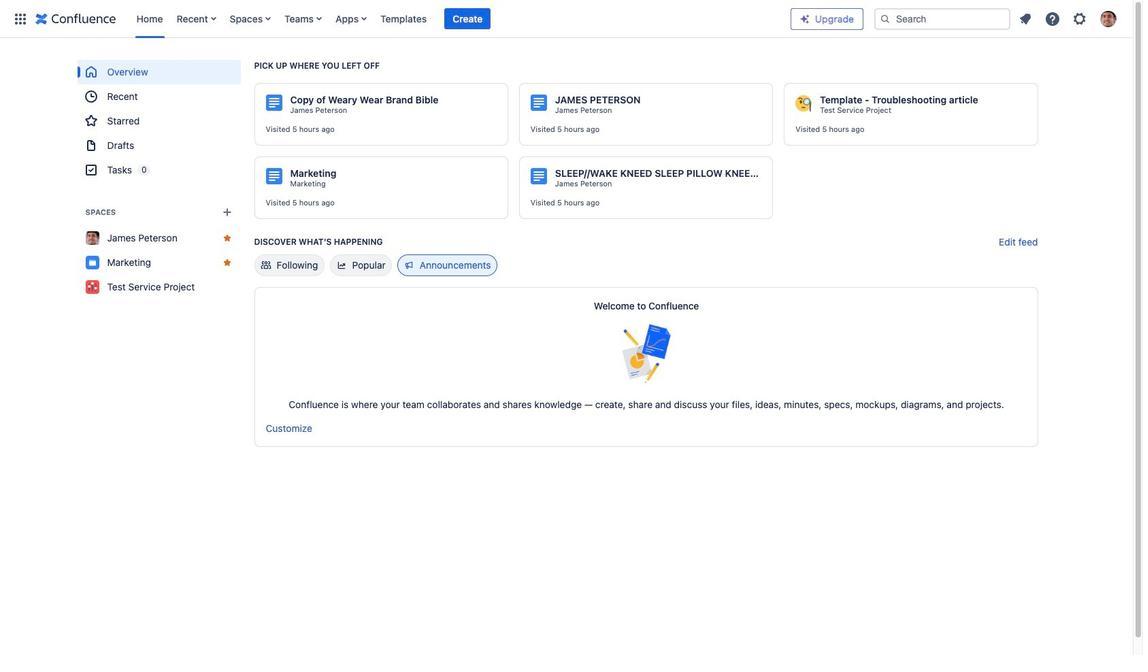Task type: vqa. For each thing, say whether or not it's contained in the screenshot.
:wave: icon
no



Task type: locate. For each thing, give the bounding box(es) containing it.
help icon image
[[1045, 11, 1061, 27]]

0 horizontal spatial list
[[130, 0, 791, 38]]

banner
[[0, 0, 1133, 38]]

list
[[130, 0, 791, 38], [1013, 6, 1125, 31]]

Search field
[[874, 8, 1011, 30]]

list item
[[445, 8, 491, 30]]

None search field
[[874, 8, 1011, 30]]

your profile and preferences image
[[1100, 11, 1117, 27]]

unstar this space image
[[222, 233, 232, 244], [222, 257, 232, 268]]

0 vertical spatial unstar this space image
[[222, 233, 232, 244]]

group
[[77, 60, 241, 182]]

:face_with_monocle: image
[[796, 95, 812, 112]]

confluence image
[[35, 11, 116, 27], [35, 11, 116, 27]]

1 horizontal spatial list
[[1013, 6, 1125, 31]]

notification icon image
[[1017, 11, 1034, 27]]

1 vertical spatial unstar this space image
[[222, 257, 232, 268]]

create a space image
[[219, 204, 235, 220]]

settings icon image
[[1072, 11, 1088, 27]]

:face_with_monocle: image
[[796, 95, 812, 112]]



Task type: describe. For each thing, give the bounding box(es) containing it.
premium image
[[800, 13, 811, 24]]

appswitcher icon image
[[12, 11, 29, 27]]

search image
[[880, 13, 891, 24]]

2 unstar this space image from the top
[[222, 257, 232, 268]]

list for premium "image"
[[1013, 6, 1125, 31]]

list for appswitcher icon
[[130, 0, 791, 38]]

global element
[[8, 0, 791, 38]]

list item inside list
[[445, 8, 491, 30]]

1 unstar this space image from the top
[[222, 233, 232, 244]]



